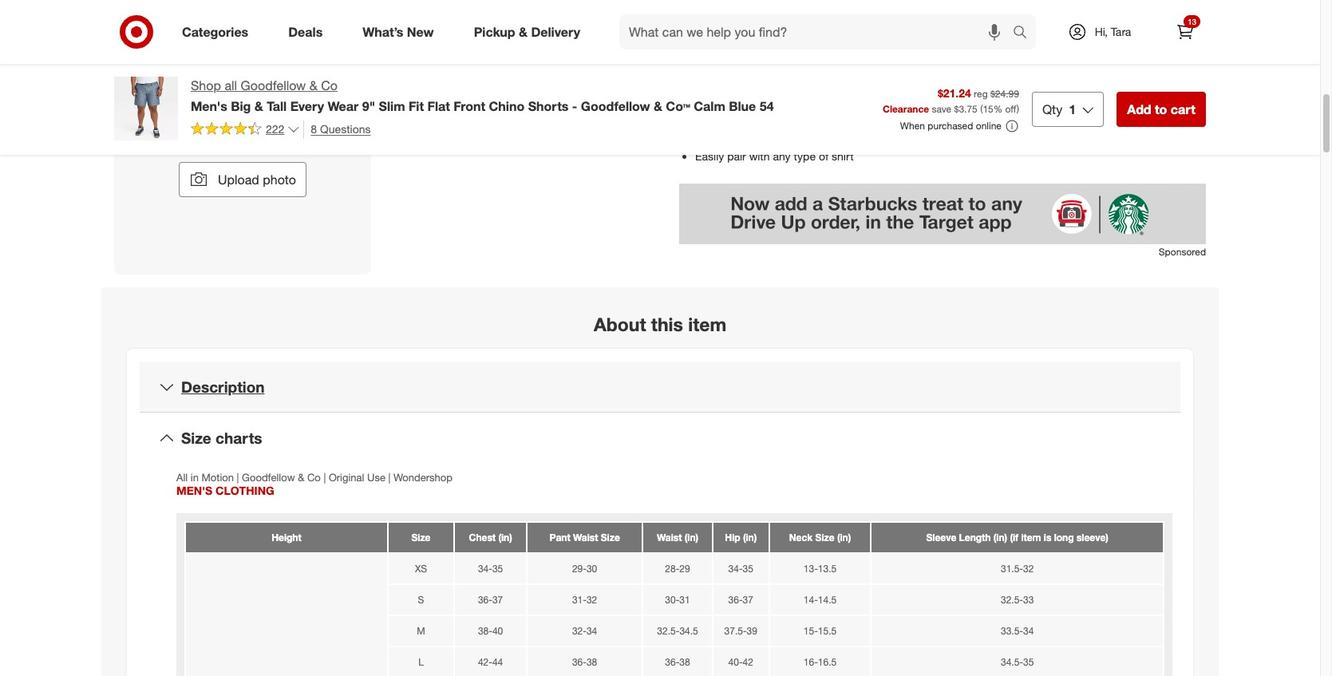Task type: vqa. For each thing, say whether or not it's contained in the screenshot.
slim
yes



Task type: describe. For each thing, give the bounding box(es) containing it.
about this item
[[594, 313, 727, 335]]

& up model
[[698, 30, 707, 46]]

flat
[[428, 98, 450, 114]]

pair
[[728, 149, 746, 163]]

side pockets give you space for holding your phone, wallet, keys and other small essentials
[[695, 127, 1151, 140]]

1 vertical spatial and
[[1021, 127, 1040, 140]]

categories link
[[168, 14, 268, 50]]

online
[[976, 120, 1002, 132]]

& left tall
[[255, 98, 263, 114]]

44
[[785, 60, 798, 73]]

tall
[[267, 98, 287, 114]]

holding
[[859, 127, 895, 140]]

8 questions link
[[304, 120, 371, 139]]

side
[[695, 127, 718, 140]]

1 vertical spatial you
[[788, 127, 806, 140]]

keys
[[995, 127, 1018, 140]]

essentials
[[1102, 127, 1151, 140]]

added
[[854, 105, 886, 118]]

upload photo
[[218, 171, 296, 187]]

add to cart button
[[1117, 92, 1206, 127]]

upload
[[218, 171, 259, 187]]

co
[[321, 77, 338, 93]]

pockets
[[721, 127, 761, 140]]

1 horizontal spatial style
[[860, 82, 883, 96]]

model wears size 44 and is 6'5"
[[695, 60, 854, 73]]

wears
[[730, 60, 760, 73]]

shop
[[191, 77, 221, 93]]

1 horizontal spatial this
[[651, 313, 683, 335]]

comfortable
[[997, 105, 1058, 118]]

shorts
[[759, 82, 791, 96]]

search
[[1006, 25, 1044, 41]]

to left $
[[935, 105, 945, 118]]

clearance
[[883, 103, 930, 115]]

wallet,
[[961, 127, 992, 140]]

type
[[794, 149, 816, 163]]

other
[[1043, 127, 1069, 140]]

image of men's big & tall every wear 9" slim fit flat front chino shorts - goodfellow & co™ calm blue 54 image
[[114, 77, 178, 141]]

product?
[[274, 95, 339, 114]]

$24.99
[[991, 88, 1020, 100]]

hi,
[[1095, 25, 1108, 38]]

every
[[290, 98, 324, 114]]

blue
[[729, 98, 756, 114]]

search button
[[1006, 14, 1044, 53]]

categories
[[182, 24, 248, 40]]

(
[[981, 103, 983, 115]]

13 link
[[1168, 14, 1203, 50]]

space
[[809, 127, 839, 140]]

cart
[[1171, 101, 1196, 117]]

deals
[[288, 24, 323, 40]]

$21.24 reg $24.99 clearance save $ 3.75 ( 15 % off )
[[883, 87, 1020, 115]]

slim
[[379, 98, 405, 114]]

fit & style
[[679, 30, 740, 46]]

save
[[932, 103, 952, 115]]

1 horizontal spatial fit
[[679, 30, 695, 46]]

pickup
[[474, 24, 515, 40]]

pickup & delivery link
[[460, 14, 600, 50]]

bring
[[794, 82, 820, 96]]

size charts
[[181, 429, 262, 448]]

What can we help you find? suggestions appear below search field
[[620, 14, 1017, 50]]

1 vertical spatial goodfellow
[[581, 98, 650, 114]]

add
[[1128, 101, 1152, 117]]

1 horizontal spatial you
[[976, 105, 994, 118]]

to up the clearance
[[887, 82, 896, 96]]

6'5"
[[834, 60, 854, 73]]

reg
[[974, 88, 988, 100]]

already
[[147, 95, 201, 114]]

shirt
[[832, 149, 854, 163]]

what's
[[363, 24, 404, 40]]

1 horizontal spatial with
[[830, 105, 851, 118]]

& left the co
[[310, 77, 318, 93]]

classic
[[823, 82, 857, 96]]

construction
[[765, 105, 827, 118]]

when
[[901, 120, 925, 132]]

shorts
[[528, 98, 569, 114]]

small
[[1072, 127, 1098, 140]]

9"
[[362, 98, 375, 114]]

0 vertical spatial style
[[711, 30, 740, 46]]

about
[[594, 313, 646, 335]]

chino
[[729, 82, 756, 96]]

1 horizontal spatial for
[[842, 127, 856, 140]]



Task type: locate. For each thing, give the bounding box(es) containing it.
your up the clearance
[[900, 82, 921, 96]]

1 horizontal spatial all
[[260, 121, 277, 139]]

your
[[900, 82, 921, 96], [899, 127, 920, 140]]

keep
[[948, 105, 973, 118]]

0 horizontal spatial you
[[788, 127, 806, 140]]

look
[[924, 82, 946, 96]]

0 horizontal spatial men's
[[191, 98, 227, 114]]

shop all goodfellow & co men's big & tall every wear 9" slim fit flat front chino shorts - goodfellow & co™ calm blue 54
[[191, 77, 774, 114]]

all inside 'shop all goodfellow & co men's big & tall every wear 9" slim fit flat front chino shorts - goodfellow & co™ calm blue 54'
[[225, 77, 237, 93]]

your down spandex
[[899, 127, 920, 140]]

men's up calm
[[695, 82, 726, 96]]

with left "any"
[[749, 149, 770, 163]]

give
[[764, 127, 784, 140]]

a
[[197, 121, 206, 139]]

0 vertical spatial men's
[[695, 82, 726, 96]]

wear
[[328, 98, 359, 114]]

sponsored
[[1159, 246, 1206, 258]]

chino
[[489, 98, 525, 114]]

8
[[311, 122, 317, 136]]

this up 222 link
[[243, 95, 270, 114]]

poplin cotton construction with added spandex to keep you comfortable
[[695, 105, 1058, 118]]

have
[[205, 95, 239, 114]]

fit up co™
[[679, 30, 695, 46]]

easily
[[695, 149, 724, 163]]

& right pickup
[[519, 24, 528, 40]]

0 vertical spatial this
[[243, 95, 270, 114]]

0 vertical spatial and
[[801, 60, 820, 73]]

0 horizontal spatial style
[[711, 30, 740, 46]]

you right give
[[788, 127, 806, 140]]

0 horizontal spatial and
[[801, 60, 820, 73]]

men's inside 'shop all goodfellow & co men's big & tall every wear 9" slim fit flat front chino shorts - goodfellow & co™ calm blue 54'
[[191, 98, 227, 114]]

goodfellow
[[241, 77, 306, 93], [581, 98, 650, 114]]

1 vertical spatial all
[[260, 121, 277, 139]]

advertisement region
[[679, 184, 1206, 244]]

$
[[955, 103, 959, 115]]

this left the item
[[651, 313, 683, 335]]

for down big
[[236, 121, 256, 139]]

54
[[760, 98, 774, 114]]

poplin
[[695, 105, 727, 118]]

0 horizontal spatial for
[[236, 121, 256, 139]]

0 vertical spatial all
[[225, 77, 237, 93]]

this inside already have this product? snap a pic for all to see!
[[243, 95, 270, 114]]

for inside already have this product? snap a pic for all to see!
[[236, 121, 256, 139]]

1
[[1069, 101, 1076, 117]]

0 horizontal spatial this
[[243, 95, 270, 114]]

men's chino shorts bring classic style to your look
[[695, 82, 946, 96]]

style up model
[[711, 30, 740, 46]]

hi, tara
[[1095, 25, 1132, 38]]

is
[[823, 60, 831, 73]]

)
[[1017, 103, 1020, 115]]

and left is
[[801, 60, 820, 73]]

your for look
[[900, 82, 921, 96]]

222
[[266, 122, 285, 136]]

when purchased online
[[901, 120, 1002, 132]]

to right add
[[1155, 101, 1168, 117]]

delivery
[[531, 24, 581, 40]]

to inside button
[[1155, 101, 1168, 117]]

photo
[[263, 171, 296, 187]]

%
[[994, 103, 1003, 115]]

co™
[[666, 98, 691, 114]]

men's
[[695, 82, 726, 96], [191, 98, 227, 114]]

tara
[[1111, 25, 1132, 38]]

for up shirt
[[842, 127, 856, 140]]

0 vertical spatial you
[[976, 105, 994, 118]]

all inside already have this product? snap a pic for all to see!
[[260, 121, 277, 139]]

1 vertical spatial this
[[651, 313, 683, 335]]

all down tall
[[260, 121, 277, 139]]

your for phone,
[[899, 127, 920, 140]]

all
[[225, 77, 237, 93], [260, 121, 277, 139]]

1 vertical spatial fit
[[409, 98, 424, 114]]

size
[[763, 60, 782, 73]]

1 vertical spatial men's
[[191, 98, 227, 114]]

for
[[236, 121, 256, 139], [842, 127, 856, 140]]

0 vertical spatial your
[[900, 82, 921, 96]]

all up have
[[225, 77, 237, 93]]

15
[[983, 103, 994, 115]]

1 vertical spatial with
[[749, 149, 770, 163]]

-
[[572, 98, 578, 114]]

pic
[[210, 121, 232, 139]]

fit
[[679, 30, 695, 46], [409, 98, 424, 114]]

1 horizontal spatial men's
[[695, 82, 726, 96]]

0 vertical spatial fit
[[679, 30, 695, 46]]

you
[[976, 105, 994, 118], [788, 127, 806, 140]]

description button
[[140, 361, 1181, 412]]

men's down shop on the left of page
[[191, 98, 227, 114]]

size
[[181, 429, 211, 448]]

front
[[454, 98, 485, 114]]

item
[[688, 313, 727, 335]]

deals link
[[275, 14, 343, 50]]

1 horizontal spatial and
[[1021, 127, 1040, 140]]

$21.24
[[938, 87, 972, 100]]

&
[[519, 24, 528, 40], [698, 30, 707, 46], [310, 77, 318, 93], [255, 98, 263, 114], [654, 98, 663, 114]]

to inside already have this product? snap a pic for all to see!
[[281, 121, 295, 139]]

1 horizontal spatial goodfellow
[[581, 98, 650, 114]]

add to cart
[[1128, 101, 1196, 117]]

and down comfortable
[[1021, 127, 1040, 140]]

fit inside 'shop all goodfellow & co men's big & tall every wear 9" slim fit flat front chino shorts - goodfellow & co™ calm blue 54'
[[409, 98, 424, 114]]

0 vertical spatial with
[[830, 105, 851, 118]]

0 horizontal spatial fit
[[409, 98, 424, 114]]

0 horizontal spatial goodfellow
[[241, 77, 306, 93]]

& left co™
[[654, 98, 663, 114]]

with down classic
[[830, 105, 851, 118]]

qty
[[1043, 101, 1063, 117]]

easily pair with any type of shirt
[[695, 149, 854, 163]]

any
[[773, 149, 791, 163]]

fit left flat
[[409, 98, 424, 114]]

of
[[819, 149, 829, 163]]

0 vertical spatial goodfellow
[[241, 77, 306, 93]]

8 questions
[[311, 122, 371, 136]]

purchased
[[928, 120, 974, 132]]

phone,
[[923, 127, 958, 140]]

0 horizontal spatial all
[[225, 77, 237, 93]]

goodfellow right "-" on the top left of the page
[[581, 98, 650, 114]]

and
[[801, 60, 820, 73], [1021, 127, 1040, 140]]

goodfellow up tall
[[241, 77, 306, 93]]

style up added
[[860, 82, 883, 96]]

already have this product? snap a pic for all to see!
[[147, 95, 339, 139]]

to left 8
[[281, 121, 295, 139]]

size charts button
[[140, 413, 1181, 464]]

charts
[[216, 429, 262, 448]]

1 vertical spatial style
[[860, 82, 883, 96]]

big
[[231, 98, 251, 114]]

off
[[1006, 103, 1017, 115]]

pickup & delivery
[[474, 24, 581, 40]]

0 horizontal spatial with
[[749, 149, 770, 163]]

with
[[830, 105, 851, 118], [749, 149, 770, 163]]

to
[[887, 82, 896, 96], [1155, 101, 1168, 117], [935, 105, 945, 118], [281, 121, 295, 139]]

style
[[711, 30, 740, 46], [860, 82, 883, 96]]

snap
[[156, 121, 193, 139]]

3.75
[[959, 103, 978, 115]]

1 vertical spatial your
[[899, 127, 920, 140]]

model
[[695, 60, 727, 73]]

you up "online"
[[976, 105, 994, 118]]

qty 1
[[1043, 101, 1076, 117]]



